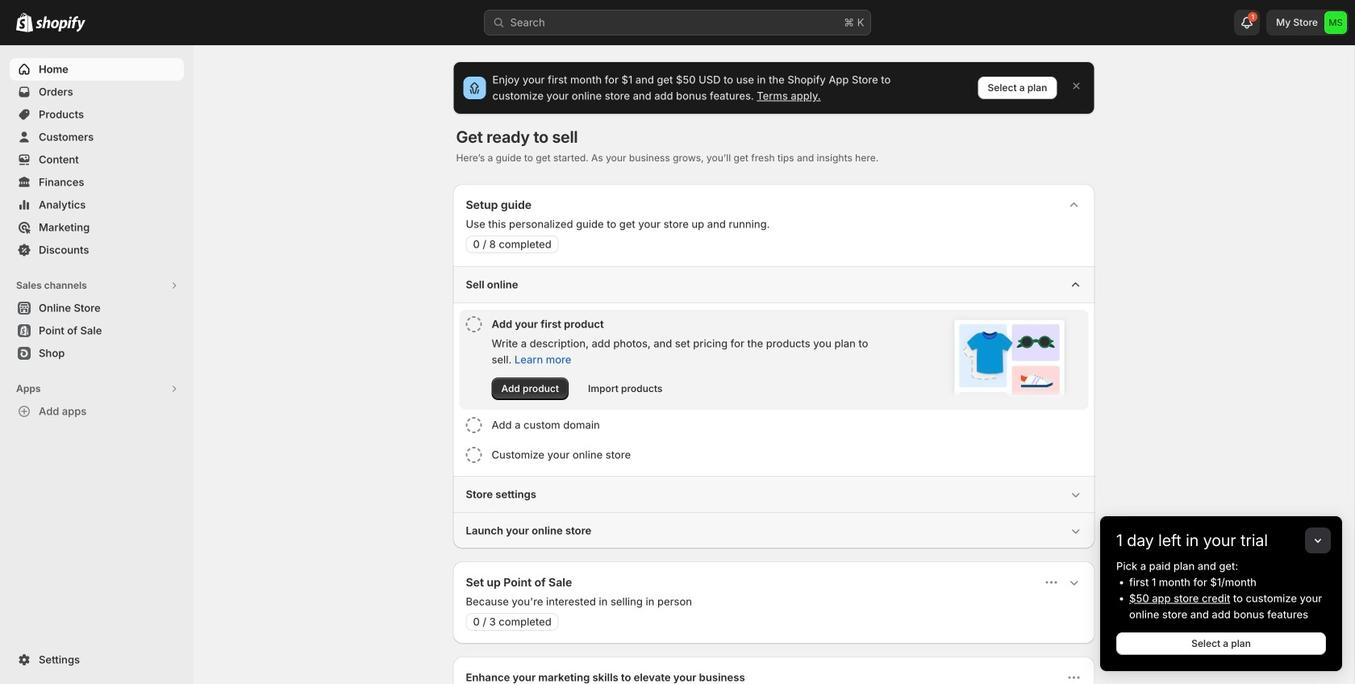 Task type: locate. For each thing, give the bounding box(es) containing it.
mark add your first product as done image
[[466, 316, 482, 332]]

mark customize your online store as done image
[[466, 447, 482, 463]]

0 horizontal spatial shopify image
[[16, 13, 33, 32]]

add a custom domain group
[[459, 411, 1089, 440]]

customize your online store group
[[459, 441, 1089, 470]]

sell online group
[[453, 266, 1095, 476]]

shopify image
[[16, 13, 33, 32], [35, 16, 86, 32]]



Task type: vqa. For each thing, say whether or not it's contained in the screenshot.
Mark Add your first product as done icon
yes



Task type: describe. For each thing, give the bounding box(es) containing it.
mark add a custom domain as done image
[[466, 417, 482, 433]]

1 horizontal spatial shopify image
[[35, 16, 86, 32]]

my store image
[[1325, 11, 1347, 34]]

guide categories group
[[453, 266, 1095, 549]]

add your first product group
[[459, 310, 1089, 410]]

setup guide region
[[453, 184, 1095, 549]]



